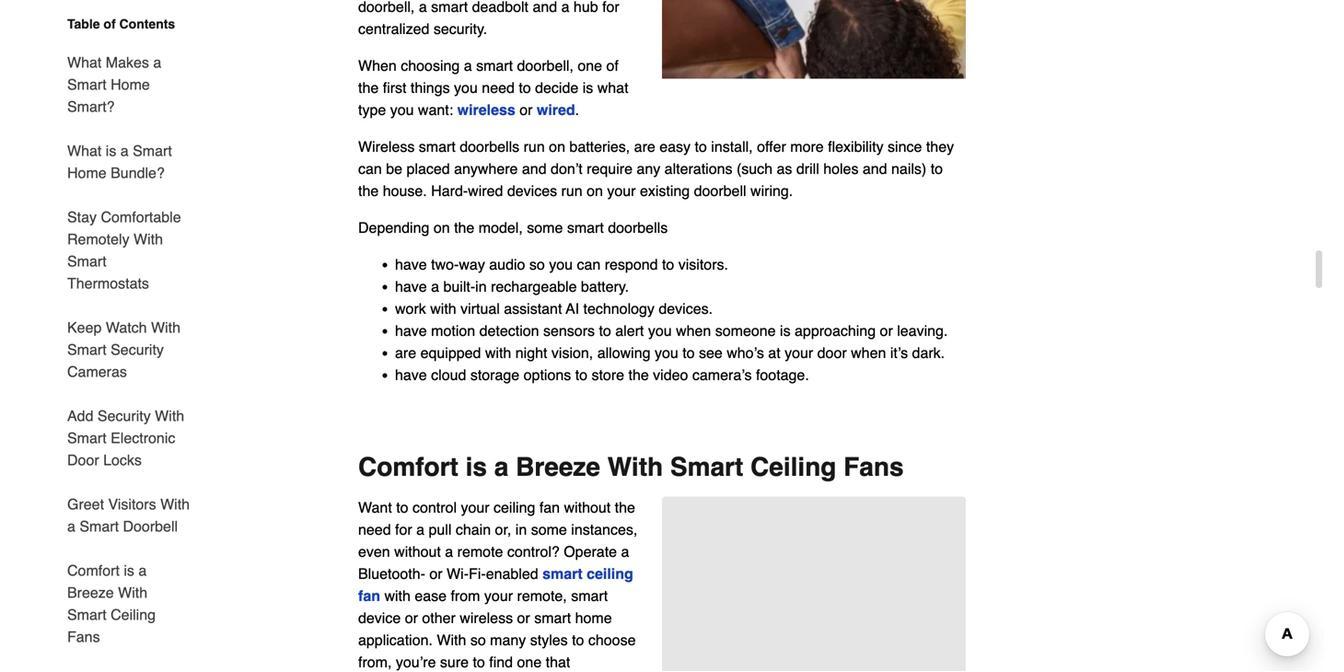 Task type: locate. For each thing, give the bounding box(es) containing it.
greet visitors with a smart doorbell
[[67, 496, 190, 535]]

run down wireless or wired .
[[524, 138, 545, 155]]

0 vertical spatial breeze
[[516, 453, 601, 482]]

of up what
[[607, 57, 619, 74]]

1 vertical spatial fan
[[358, 588, 381, 605]]

house.
[[383, 183, 427, 200]]

0 horizontal spatial breeze
[[67, 585, 114, 602]]

are inside have two-way audio so you can respond to visitors. have a built-in rechargeable battery. work with virtual assistant ai technology devices. have motion detection sensors to alert you when someone is approaching or leaving. are equipped with night vision, allowing you to see who's at your door when it's dark. have cloud storage options to store the video camera's footage.
[[395, 345, 417, 362]]

the left model,
[[454, 219, 475, 236]]

install,
[[712, 138, 753, 155]]

1 horizontal spatial wired
[[537, 101, 576, 119]]

wired down decide
[[537, 101, 576, 119]]

thermostats
[[67, 275, 149, 292]]

ceiling inside smart ceiling fan
[[587, 566, 634, 583]]

of inside the when choosing a smart doorbell, one of the first things you need to decide is what type you want:
[[607, 57, 619, 74]]

0 vertical spatial wired
[[537, 101, 576, 119]]

when left 'it's'
[[851, 345, 887, 362]]

what
[[67, 54, 102, 71], [67, 142, 102, 159]]

with up instances,
[[608, 453, 664, 482]]

1 vertical spatial without
[[394, 544, 441, 561]]

0 horizontal spatial and
[[522, 160, 547, 177]]

are
[[635, 138, 656, 155], [395, 345, 417, 362]]

wired down anywhere
[[468, 183, 503, 200]]

smart inside stay comfortable remotely with smart thermostats
[[67, 253, 107, 270]]

so left many
[[471, 632, 486, 649]]

with down comfortable
[[134, 231, 163, 248]]

what for what makes a smart home smart?
[[67, 54, 102, 71]]

to
[[519, 79, 531, 96], [695, 138, 707, 155], [931, 160, 944, 177], [662, 256, 675, 273], [599, 323, 612, 340], [683, 345, 695, 362], [576, 367, 588, 384], [396, 500, 409, 517], [572, 632, 585, 649], [473, 654, 485, 671]]

0 vertical spatial what
[[67, 54, 102, 71]]

1 horizontal spatial one
[[578, 57, 603, 74]]

have left the cloud
[[395, 367, 427, 384]]

to up wireless or wired .
[[519, 79, 531, 96]]

want to control your ceiling fan without the need for a pull chain or, in some instances, even without a remote control? operate a bluetooth- or wi-fi-enabled
[[358, 500, 638, 583]]

0 vertical spatial security
[[111, 341, 164, 358]]

0 horizontal spatial wired
[[468, 183, 503, 200]]

1 vertical spatial need
[[358, 522, 391, 539]]

as
[[777, 160, 793, 177]]

comfort is a breeze with smart ceiling fans up instances,
[[358, 453, 904, 482]]

fans inside "comfort is a breeze with smart ceiling fans"
[[67, 629, 100, 646]]

many
[[490, 632, 526, 649]]

can left be
[[358, 160, 382, 177]]

who's
[[727, 345, 765, 362]]

your down enabled
[[485, 588, 513, 605]]

watch
[[106, 319, 147, 336]]

with inside add security with smart electronic door locks
[[155, 408, 184, 425]]

0 vertical spatial with
[[430, 300, 457, 318]]

wireless inside with ease from your remote, smart device or other wireless or smart home application. with so many styles to choose from, you're sure to find one t
[[460, 610, 513, 627]]

1 vertical spatial comfort is a breeze with smart ceiling fans
[[67, 563, 156, 646]]

smart inside add security with smart electronic door locks
[[67, 430, 107, 447]]

easy
[[660, 138, 691, 155]]

ease
[[415, 588, 447, 605]]

0 horizontal spatial run
[[524, 138, 545, 155]]

1 vertical spatial are
[[395, 345, 417, 362]]

in inside have two-way audio so you can respond to visitors. have a built-in rechargeable battery. work with virtual assistant ai technology devices. have motion detection sensors to alert you when someone is approaching or leaving. are equipped with night vision, allowing you to see who's at your door when it's dark. have cloud storage options to store the video camera's footage.
[[476, 278, 487, 295]]

with up motion
[[430, 300, 457, 318]]

1 vertical spatial fans
[[67, 629, 100, 646]]

or left wi-
[[430, 566, 443, 583]]

0 horizontal spatial in
[[476, 278, 487, 295]]

comfort
[[358, 453, 459, 482], [67, 563, 120, 580]]

0 vertical spatial ceiling
[[494, 500, 536, 517]]

with up sure
[[437, 632, 467, 649]]

run
[[524, 138, 545, 155], [562, 183, 583, 200]]

breeze inside "comfort is a breeze with smart ceiling fans"
[[67, 585, 114, 602]]

depending on the model, some smart doorbells
[[358, 219, 668, 236]]

with up storage
[[485, 345, 512, 362]]

you're
[[396, 654, 436, 671]]

anywhere
[[454, 160, 518, 177]]

or inside have two-way audio so you can respond to visitors. have a built-in rechargeable battery. work with virtual assistant ai technology devices. have motion detection sensors to alert you when someone is approaching or leaving. are equipped with night vision, allowing you to see who's at your door when it's dark. have cloud storage options to store the video camera's footage.
[[880, 323, 894, 340]]

remote
[[458, 544, 503, 561]]

0 horizontal spatial can
[[358, 160, 382, 177]]

1 vertical spatial of
[[607, 57, 619, 74]]

when down devices.
[[676, 323, 712, 340]]

0 vertical spatial home
[[111, 76, 150, 93]]

0 vertical spatial one
[[578, 57, 603, 74]]

fan inside smart ceiling fan
[[358, 588, 381, 605]]

when
[[676, 323, 712, 340], [851, 345, 887, 362]]

0 vertical spatial of
[[104, 17, 116, 31]]

0 vertical spatial comfort
[[358, 453, 459, 482]]

1 horizontal spatial ceiling
[[751, 453, 837, 482]]

home inside what makes a smart home smart?
[[111, 76, 150, 93]]

smart up the styles at the bottom
[[535, 610, 571, 627]]

1 vertical spatial some
[[531, 522, 567, 539]]

2 have from the top
[[395, 278, 427, 295]]

what inside what is a smart home bundle?
[[67, 142, 102, 159]]

1 vertical spatial home
[[67, 164, 107, 182]]

want:
[[418, 101, 453, 119]]

0 horizontal spatial so
[[471, 632, 486, 649]]

fan up "control?"
[[540, 500, 560, 517]]

wireless right want:
[[458, 101, 516, 119]]

so
[[530, 256, 545, 273], [471, 632, 486, 649]]

ceiling
[[494, 500, 536, 517], [587, 566, 634, 583]]

door
[[67, 452, 99, 469]]

0 vertical spatial run
[[524, 138, 545, 155]]

0 horizontal spatial fans
[[67, 629, 100, 646]]

1 horizontal spatial run
[[562, 183, 583, 200]]

1 vertical spatial ceiling
[[587, 566, 634, 583]]

1 vertical spatial comfort
[[67, 563, 120, 580]]

allowing
[[598, 345, 651, 362]]

or up many
[[517, 610, 530, 627]]

smart up placed
[[419, 138, 456, 155]]

1 horizontal spatial fan
[[540, 500, 560, 517]]

cloud
[[431, 367, 467, 384]]

a up or,
[[495, 453, 509, 482]]

wired
[[537, 101, 576, 119], [468, 183, 503, 200]]

0 vertical spatial fan
[[540, 500, 560, 517]]

in up virtual
[[476, 278, 487, 295]]

1 vertical spatial ceiling
[[111, 607, 156, 624]]

a white room with fireplace, chairs, aztec rug, wood floor, french doors and a smart ceiling fan. image
[[662, 497, 967, 672]]

4 have from the top
[[395, 367, 427, 384]]

smart inside the when choosing a smart doorbell, one of the first things you need to decide is what type you want:
[[476, 57, 513, 74]]

visitors
[[108, 496, 156, 513]]

operate
[[564, 544, 617, 561]]

styles
[[530, 632, 568, 649]]

can inside have two-way audio so you can respond to visitors. have a built-in rechargeable battery. work with virtual assistant ai technology devices. have motion detection sensors to alert you when someone is approaching or leaving. are equipped with night vision, allowing you to see who's at your door when it's dark. have cloud storage options to store the video camera's footage.
[[577, 256, 601, 273]]

options
[[524, 367, 571, 384]]

smart inside what makes a smart home smart?
[[67, 76, 107, 93]]

breeze down greet visitors with a smart doorbell link
[[67, 585, 114, 602]]

1 horizontal spatial ceiling
[[587, 566, 634, 583]]

1 vertical spatial breeze
[[67, 585, 114, 602]]

a
[[153, 54, 161, 71], [464, 57, 472, 74], [121, 142, 129, 159], [431, 278, 440, 295], [495, 453, 509, 482], [67, 518, 75, 535], [417, 522, 425, 539], [445, 544, 453, 561], [621, 544, 630, 561], [139, 563, 147, 580]]

1 horizontal spatial without
[[564, 500, 611, 517]]

visitors.
[[679, 256, 729, 273]]

see
[[699, 345, 723, 362]]

0 horizontal spatial doorbells
[[460, 138, 520, 155]]

you
[[454, 79, 478, 96], [390, 101, 414, 119], [549, 256, 573, 273], [648, 323, 672, 340], [655, 345, 679, 362]]

at
[[769, 345, 781, 362]]

ceiling up or,
[[494, 500, 536, 517]]

home inside what is a smart home bundle?
[[67, 164, 107, 182]]

0 horizontal spatial on
[[434, 219, 450, 236]]

existing
[[640, 183, 690, 200]]

rechargeable
[[491, 278, 577, 295]]

with right the watch on the left of page
[[151, 319, 181, 336]]

doorbell,
[[517, 57, 574, 74]]

work
[[395, 300, 426, 318]]

1 have from the top
[[395, 256, 427, 273]]

(such
[[737, 160, 773, 177]]

have up work
[[395, 278, 427, 295]]

and up devices
[[522, 160, 547, 177]]

smart
[[67, 76, 107, 93], [133, 142, 172, 159], [67, 253, 107, 270], [67, 341, 107, 358], [67, 430, 107, 447], [671, 453, 744, 482], [80, 518, 119, 535], [67, 607, 107, 624]]

with up electronic
[[155, 408, 184, 425]]

comfort down greet visitors with a smart doorbell
[[67, 563, 120, 580]]

0 vertical spatial fans
[[844, 453, 904, 482]]

ceiling down the operate
[[587, 566, 634, 583]]

home up stay
[[67, 164, 107, 182]]

on up the 'two-'
[[434, 219, 450, 236]]

security down the watch on the left of page
[[111, 341, 164, 358]]

what down 'smart?' at top left
[[67, 142, 102, 159]]

two-
[[431, 256, 459, 273]]

1 horizontal spatial doorbells
[[608, 219, 668, 236]]

0 horizontal spatial ceiling
[[494, 500, 536, 517]]

some up "control?"
[[531, 522, 567, 539]]

2 vertical spatial on
[[434, 219, 450, 236]]

the inside have two-way audio so you can respond to visitors. have a built-in rechargeable battery. work with virtual assistant ai technology devices. have motion detection sensors to alert you when someone is approaching or leaving. are equipped with night vision, allowing you to see who's at your door when it's dark. have cloud storage options to store the video camera's footage.
[[629, 367, 649, 384]]

1 vertical spatial one
[[517, 654, 542, 671]]

0 vertical spatial without
[[564, 500, 611, 517]]

1 horizontal spatial home
[[111, 76, 150, 93]]

doorbells inside wireless smart doorbells run on batteries, are easy to install, offer more flexibility since they can be placed anywhere and don't require any alterations (such as drill holes and nails) to the house. hard-wired devices run on your existing doorbell wiring.
[[460, 138, 520, 155]]

1 vertical spatial so
[[471, 632, 486, 649]]

to left alert
[[599, 323, 612, 340]]

need inside the when choosing a smart doorbell, one of the first things you need to decide is what type you want:
[[482, 79, 515, 96]]

the up 'type'
[[358, 79, 379, 96]]

0 horizontal spatial home
[[67, 164, 107, 182]]

1 vertical spatial when
[[851, 345, 887, 362]]

be
[[386, 160, 403, 177]]

are up any
[[635, 138, 656, 155]]

don't
[[551, 160, 583, 177]]

0 vertical spatial so
[[530, 256, 545, 273]]

fan up device
[[358, 588, 381, 605]]

1 horizontal spatial need
[[482, 79, 515, 96]]

fan inside want to control your ceiling fan without the need for a pull chain or, in some instances, even without a remote control? operate a bluetooth- or wi-fi-enabled
[[540, 500, 560, 517]]

0 vertical spatial need
[[482, 79, 515, 96]]

without down for
[[394, 544, 441, 561]]

breeze up instances,
[[516, 453, 601, 482]]

1 horizontal spatial so
[[530, 256, 545, 273]]

camera's
[[693, 367, 752, 384]]

are down work
[[395, 345, 417, 362]]

the up instances,
[[615, 500, 636, 517]]

to up for
[[396, 500, 409, 517]]

can up battery.
[[577, 256, 601, 273]]

storage
[[471, 367, 520, 384]]

1 vertical spatial in
[[516, 522, 527, 539]]

is up bundle?
[[106, 142, 116, 159]]

0 horizontal spatial one
[[517, 654, 542, 671]]

what makes a smart home smart? link
[[67, 41, 191, 129]]

to left find
[[473, 654, 485, 671]]

more
[[791, 138, 824, 155]]

instances,
[[571, 522, 638, 539]]

0 horizontal spatial are
[[395, 345, 417, 362]]

first
[[383, 79, 407, 96]]

1 horizontal spatial in
[[516, 522, 527, 539]]

devices.
[[659, 300, 713, 318]]

0 horizontal spatial fan
[[358, 588, 381, 605]]

is up chain
[[466, 453, 487, 482]]

ai
[[566, 300, 580, 318]]

1 horizontal spatial and
[[863, 160, 888, 177]]

wireless smart doorbells run on batteries, are easy to install, offer more flexibility since they can be placed anywhere and don't require any alterations (such as drill holes and nails) to the house. hard-wired devices run on your existing doorbell wiring.
[[358, 138, 955, 200]]

wired inside wireless smart doorbells run on batteries, are easy to install, offer more flexibility since they can be placed anywhere and don't require any alterations (such as drill holes and nails) to the house. hard-wired devices run on your existing doorbell wiring.
[[468, 183, 503, 200]]

2 horizontal spatial on
[[587, 183, 603, 200]]

1 vertical spatial what
[[67, 142, 102, 159]]

what down table in the left top of the page
[[67, 54, 102, 71]]

with down doorbell
[[118, 585, 148, 602]]

need up even
[[358, 522, 391, 539]]

1 vertical spatial can
[[577, 256, 601, 273]]

a up bundle?
[[121, 142, 129, 159]]

depending
[[358, 219, 430, 236]]

motion
[[431, 323, 476, 340]]

with up doorbell
[[160, 496, 190, 513]]

1 horizontal spatial of
[[607, 57, 619, 74]]

your down require
[[608, 183, 636, 200]]

smart
[[476, 57, 513, 74], [419, 138, 456, 155], [567, 219, 604, 236], [543, 566, 583, 583], [571, 588, 608, 605], [535, 610, 571, 627]]

pull
[[429, 522, 452, 539]]

your
[[608, 183, 636, 200], [785, 345, 814, 362], [461, 500, 490, 517], [485, 588, 513, 605]]

a left built-
[[431, 278, 440, 295]]

0 horizontal spatial when
[[676, 323, 712, 340]]

is down doorbell
[[124, 563, 134, 580]]

0 vertical spatial ceiling
[[751, 453, 837, 482]]

1 vertical spatial security
[[98, 408, 151, 425]]

what inside what makes a smart home smart?
[[67, 54, 102, 71]]

what
[[598, 79, 629, 96]]

or left wired link
[[520, 101, 533, 119]]

have down work
[[395, 323, 427, 340]]

0 vertical spatial in
[[476, 278, 487, 295]]

you up rechargeable
[[549, 256, 573, 273]]

1 what from the top
[[67, 54, 102, 71]]

the inside want to control your ceiling fan without the need for a pull chain or, in some instances, even without a remote control? operate a bluetooth- or wi-fi-enabled
[[615, 500, 636, 517]]

a right makes
[[153, 54, 161, 71]]

drill
[[797, 160, 820, 177]]

a down doorbell
[[139, 563, 147, 580]]

security inside add security with smart electronic door locks
[[98, 408, 151, 425]]

1 horizontal spatial are
[[635, 138, 656, 155]]

sensors
[[544, 323, 595, 340]]

what is a smart home bundle? link
[[67, 129, 191, 195]]

1 horizontal spatial comfort is a breeze with smart ceiling fans
[[358, 453, 904, 482]]

1 vertical spatial with
[[485, 345, 512, 362]]

1 horizontal spatial can
[[577, 256, 601, 273]]

your right at
[[785, 345, 814, 362]]

breeze
[[516, 453, 601, 482], [67, 585, 114, 602]]

some down devices
[[527, 219, 563, 236]]

is left what
[[583, 79, 594, 96]]

need up wireless "link"
[[482, 79, 515, 96]]

1 vertical spatial wireless
[[460, 610, 513, 627]]

need inside want to control your ceiling fan without the need for a pull chain or, in some instances, even without a remote control? operate a bluetooth- or wi-fi-enabled
[[358, 522, 391, 539]]

smart up home
[[571, 588, 608, 605]]

is inside the when choosing a smart doorbell, one of the first things you need to decide is what type you want:
[[583, 79, 594, 96]]

without up instances,
[[564, 500, 611, 517]]

so inside have two-way audio so you can respond to visitors. have a built-in rechargeable battery. work with virtual assistant ai technology devices. have motion detection sensors to alert you when someone is approaching or leaving. are equipped with night vision, allowing you to see who's at your door when it's dark. have cloud storage options to store the video camera's footage.
[[530, 256, 545, 273]]

home down makes
[[111, 76, 150, 93]]

things
[[411, 79, 450, 96]]

smart up wireless "link"
[[476, 57, 513, 74]]

greet
[[67, 496, 104, 513]]

ceiling inside "comfort is a breeze with smart ceiling fans"
[[111, 607, 156, 624]]

0 vertical spatial are
[[635, 138, 656, 155]]

so up rechargeable
[[530, 256, 545, 273]]

doorbells up the respond
[[608, 219, 668, 236]]

is inside have two-way audio so you can respond to visitors. have a built-in rechargeable battery. work with virtual assistant ai technology devices. have motion detection sensors to alert you when someone is approaching or leaving. are equipped with night vision, allowing you to see who's at your door when it's dark. have cloud storage options to store the video camera's footage.
[[780, 323, 791, 340]]

in inside want to control your ceiling fan without the need for a pull chain or, in some instances, even without a remote control? operate a bluetooth- or wi-fi-enabled
[[516, 522, 527, 539]]

wireless down 'from'
[[460, 610, 513, 627]]

add security with smart electronic door locks link
[[67, 394, 191, 483]]

one right find
[[517, 654, 542, 671]]

stay comfortable remotely with smart thermostats
[[67, 209, 181, 292]]

or,
[[495, 522, 512, 539]]

the down allowing
[[629, 367, 649, 384]]

of right table in the left top of the page
[[104, 17, 116, 31]]

the
[[358, 79, 379, 96], [358, 183, 379, 200], [454, 219, 475, 236], [629, 367, 649, 384], [615, 500, 636, 517]]

2 what from the top
[[67, 142, 102, 159]]

bundle?
[[111, 164, 165, 182]]

0 vertical spatial on
[[549, 138, 566, 155]]

0 horizontal spatial comfort is a breeze with smart ceiling fans
[[67, 563, 156, 646]]

2 vertical spatial with
[[385, 588, 411, 605]]

is up at
[[780, 323, 791, 340]]

0 horizontal spatial ceiling
[[111, 607, 156, 624]]

comfort is a breeze with smart ceiling fans down doorbell
[[67, 563, 156, 646]]

1 horizontal spatial on
[[549, 138, 566, 155]]

have left the 'two-'
[[395, 256, 427, 273]]

is inside what is a smart home bundle?
[[106, 142, 116, 159]]

your up chain
[[461, 500, 490, 517]]

a down greet
[[67, 518, 75, 535]]

home for smart?
[[111, 76, 150, 93]]

a right choosing
[[464, 57, 472, 74]]

have
[[395, 256, 427, 273], [395, 278, 427, 295], [395, 323, 427, 340], [395, 367, 427, 384]]

technology
[[584, 300, 655, 318]]

table of contents element
[[53, 15, 191, 672]]

smart inside what is a smart home bundle?
[[133, 142, 172, 159]]

or up 'it's'
[[880, 323, 894, 340]]

footage.
[[756, 367, 810, 384]]

detection
[[480, 323, 540, 340]]

and down flexibility
[[863, 160, 888, 177]]

1 vertical spatial wired
[[468, 183, 503, 200]]

smart down "don't"
[[567, 219, 604, 236]]

0 horizontal spatial comfort
[[67, 563, 120, 580]]

0 horizontal spatial need
[[358, 522, 391, 539]]

to inside the when choosing a smart doorbell, one of the first things you need to decide is what type you want:
[[519, 79, 531, 96]]

0 vertical spatial doorbells
[[460, 138, 520, 155]]



Task type: describe. For each thing, give the bounding box(es) containing it.
vision,
[[552, 345, 594, 362]]

nails)
[[892, 160, 927, 177]]

1 vertical spatial on
[[587, 183, 603, 200]]

1 horizontal spatial comfort
[[358, 453, 459, 482]]

door
[[818, 345, 847, 362]]

you up video
[[655, 345, 679, 362]]

any
[[637, 160, 661, 177]]

locks
[[103, 452, 142, 469]]

smart?
[[67, 98, 115, 115]]

store
[[592, 367, 625, 384]]

it's
[[891, 345, 909, 362]]

keep watch with smart security cameras link
[[67, 306, 191, 394]]

enabled
[[486, 566, 539, 583]]

what makes a smart home smart?
[[67, 54, 161, 115]]

one inside the when choosing a smart doorbell, one of the first things you need to decide is what type you want:
[[578, 57, 603, 74]]

smart inside "comfort is a breeze with smart ceiling fans"
[[67, 607, 107, 624]]

with inside greet visitors with a smart doorbell
[[160, 496, 190, 513]]

a woman wearing a jean jacket with a brown purse and a little girl ringing a google nest doorbell. image
[[662, 0, 967, 79]]

home for bundle?
[[67, 164, 107, 182]]

way
[[459, 256, 485, 273]]

keep
[[67, 319, 102, 336]]

smart inside keep watch with smart security cameras
[[67, 341, 107, 358]]

wireless
[[358, 138, 415, 155]]

stay
[[67, 209, 97, 226]]

chain
[[456, 522, 491, 539]]

alterations
[[665, 160, 733, 177]]

with ease from your remote, smart device or other wireless or smart home application. with so many styles to choose from, you're sure to find one t
[[358, 588, 636, 672]]

contents
[[119, 17, 175, 31]]

to left see
[[683, 345, 695, 362]]

to down vision, in the left bottom of the page
[[576, 367, 588, 384]]

wiring.
[[751, 183, 794, 200]]

with inside keep watch with smart security cameras
[[151, 319, 181, 336]]

0 vertical spatial wireless
[[458, 101, 516, 119]]

approaching
[[795, 323, 876, 340]]

they
[[927, 138, 955, 155]]

a up wi-
[[445, 544, 453, 561]]

to up alterations
[[695, 138, 707, 155]]

or inside want to control your ceiling fan without the need for a pull chain or, in some instances, even without a remote control? operate a bluetooth- or wi-fi-enabled
[[430, 566, 443, 583]]

your inside want to control your ceiling fan without the need for a pull chain or, in some instances, even without a remote control? operate a bluetooth- or wi-fi-enabled
[[461, 500, 490, 517]]

1 and from the left
[[522, 160, 547, 177]]

leaving.
[[898, 323, 948, 340]]

comfort is a breeze with smart ceiling fans inside comfort is a breeze with smart ceiling fans link
[[67, 563, 156, 646]]

0 horizontal spatial of
[[104, 17, 116, 31]]

home
[[576, 610, 612, 627]]

the inside the when choosing a smart doorbell, one of the first things you need to decide is what type you want:
[[358, 79, 379, 96]]

are inside wireless smart doorbells run on batteries, are easy to install, offer more flexibility since they can be placed anywhere and don't require any alterations (such as drill holes and nails) to the house. hard-wired devices run on your existing doorbell wiring.
[[635, 138, 656, 155]]

a inside greet visitors with a smart doorbell
[[67, 518, 75, 535]]

one inside with ease from your remote, smart device or other wireless or smart home application. with so many styles to choose from, you're sure to find one t
[[517, 654, 542, 671]]

1 horizontal spatial breeze
[[516, 453, 601, 482]]

wi-
[[447, 566, 469, 583]]

you down first
[[390, 101, 414, 119]]

0 vertical spatial when
[[676, 323, 712, 340]]

to down home
[[572, 632, 585, 649]]

night
[[516, 345, 548, 362]]

you right alert
[[648, 323, 672, 340]]

built-
[[444, 278, 476, 295]]

smart inside greet visitors with a smart doorbell
[[80, 518, 119, 535]]

to down they
[[931, 160, 944, 177]]

security inside keep watch with smart security cameras
[[111, 341, 164, 358]]

with inside with ease from your remote, smart device or other wireless or smart home application. with so many styles to choose from, you're sure to find one t
[[385, 588, 411, 605]]

to left visitors.
[[662, 256, 675, 273]]

wireless link
[[458, 101, 516, 119]]

table
[[67, 17, 100, 31]]

comfort inside "comfort is a breeze with smart ceiling fans"
[[67, 563, 120, 580]]

can inside wireless smart doorbells run on batteries, are easy to install, offer more flexibility since they can be placed anywhere and don't require any alterations (such as drill holes and nails) to the house. hard-wired devices run on your existing doorbell wiring.
[[358, 160, 382, 177]]

want
[[358, 500, 392, 517]]

since
[[888, 138, 923, 155]]

bluetooth-
[[358, 566, 426, 583]]

keep watch with smart security cameras
[[67, 319, 181, 381]]

holes
[[824, 160, 859, 177]]

doorbell
[[694, 183, 747, 200]]

have two-way audio so you can respond to visitors. have a built-in rechargeable battery. work with virtual assistant ai technology devices. have motion detection sensors to alert you when someone is approaching or leaving. are equipped with night vision, allowing you to see who's at your door when it's dark. have cloud storage options to store the video camera's footage.
[[395, 256, 948, 384]]

ceiling inside want to control your ceiling fan without the need for a pull chain or, in some instances, even without a remote control? operate a bluetooth- or wi-fi-enabled
[[494, 500, 536, 517]]

1 vertical spatial run
[[562, 183, 583, 200]]

your inside with ease from your remote, smart device or other wireless or smart home application. with so many styles to choose from, you're sure to find one t
[[485, 588, 513, 605]]

require
[[587, 160, 633, 177]]

your inside have two-way audio so you can respond to visitors. have a built-in rechargeable battery. work with virtual assistant ai technology devices. have motion detection sensors to alert you when someone is approaching or leaving. are equipped with night vision, allowing you to see who's at your door when it's dark. have cloud storage options to store the video camera's footage.
[[785, 345, 814, 362]]

battery.
[[581, 278, 629, 295]]

a inside the when choosing a smart doorbell, one of the first things you need to decide is what type you want:
[[464, 57, 472, 74]]

0 vertical spatial some
[[527, 219, 563, 236]]

or up the application.
[[405, 610, 418, 627]]

3 have from the top
[[395, 323, 427, 340]]

some inside want to control your ceiling fan without the need for a pull chain or, in some instances, even without a remote control? operate a bluetooth- or wi-fi-enabled
[[531, 522, 567, 539]]

smart ceiling fan link
[[358, 566, 634, 605]]

cameras
[[67, 363, 127, 381]]

audio
[[489, 256, 526, 273]]

type
[[358, 101, 386, 119]]

a inside what makes a smart home smart?
[[153, 54, 161, 71]]

what for what is a smart home bundle?
[[67, 142, 102, 159]]

1 horizontal spatial with
[[430, 300, 457, 318]]

with inside "comfort is a breeze with smart ceiling fans"
[[118, 585, 148, 602]]

smart inside wireless smart doorbells run on batteries, are easy to install, offer more flexibility since they can be placed anywhere and don't require any alterations (such as drill holes and nails) to the house. hard-wired devices run on your existing doorbell wiring.
[[419, 138, 456, 155]]

0 horizontal spatial without
[[394, 544, 441, 561]]

table of contents
[[67, 17, 175, 31]]

decide
[[535, 79, 579, 96]]

a right for
[[417, 522, 425, 539]]

to inside want to control your ceiling fan without the need for a pull chain or, in some instances, even without a remote control? operate a bluetooth- or wi-fi-enabled
[[396, 500, 409, 517]]

assistant
[[504, 300, 562, 318]]

model,
[[479, 219, 523, 236]]

a inside have two-way audio so you can respond to visitors. have a built-in rechargeable battery. work with virtual assistant ai technology devices. have motion detection sensors to alert you when someone is approaching or leaving. are equipped with night vision, allowing you to see who's at your door when it's dark. have cloud storage options to store the video camera's footage.
[[431, 278, 440, 295]]

add security with smart electronic door locks
[[67, 408, 184, 469]]

hard-
[[431, 183, 468, 200]]

so inside with ease from your remote, smart device or other wireless or smart home application. with so many styles to choose from, you're sure to find one t
[[471, 632, 486, 649]]

control?
[[508, 544, 560, 561]]

comfort is a breeze with smart ceiling fans link
[[67, 549, 191, 660]]

you up wireless "link"
[[454, 79, 478, 96]]

2 horizontal spatial with
[[485, 345, 512, 362]]

stay comfortable remotely with smart thermostats link
[[67, 195, 191, 306]]

remote,
[[517, 588, 567, 605]]

devices
[[508, 183, 558, 200]]

wireless or wired .
[[458, 101, 580, 119]]

the inside wireless smart doorbells run on batteries, are easy to install, offer more flexibility since they can be placed anywhere and don't require any alterations (such as drill holes and nails) to the house. hard-wired devices run on your existing doorbell wiring.
[[358, 183, 379, 200]]

smart ceiling fan
[[358, 566, 634, 605]]

a down instances,
[[621, 544, 630, 561]]

.
[[576, 101, 580, 119]]

a inside what is a smart home bundle?
[[121, 142, 129, 159]]

with inside stay comfortable remotely with smart thermostats
[[134, 231, 163, 248]]

remotely
[[67, 231, 130, 248]]

makes
[[106, 54, 149, 71]]

smart inside smart ceiling fan
[[543, 566, 583, 583]]

comfortable
[[101, 209, 181, 226]]

equipped
[[421, 345, 481, 362]]

find
[[490, 654, 513, 671]]

your inside wireless smart doorbells run on batteries, are easy to install, offer more flexibility since they can be placed anywhere and don't require any alterations (such as drill holes and nails) to the house. hard-wired devices run on your existing doorbell wiring.
[[608, 183, 636, 200]]

alert
[[616, 323, 644, 340]]

choosing
[[401, 57, 460, 74]]

virtual
[[461, 300, 500, 318]]

from,
[[358, 654, 392, 671]]

1 horizontal spatial fans
[[844, 453, 904, 482]]

for
[[395, 522, 413, 539]]

1 horizontal spatial when
[[851, 345, 887, 362]]

choose
[[589, 632, 636, 649]]

with inside with ease from your remote, smart device or other wireless or smart home application. with so many styles to choose from, you're sure to find one t
[[437, 632, 467, 649]]

0 vertical spatial comfort is a breeze with smart ceiling fans
[[358, 453, 904, 482]]

1 vertical spatial doorbells
[[608, 219, 668, 236]]

offer
[[757, 138, 787, 155]]

2 and from the left
[[863, 160, 888, 177]]

from
[[451, 588, 480, 605]]



Task type: vqa. For each thing, say whether or not it's contained in the screenshot.
Need to the bottom
yes



